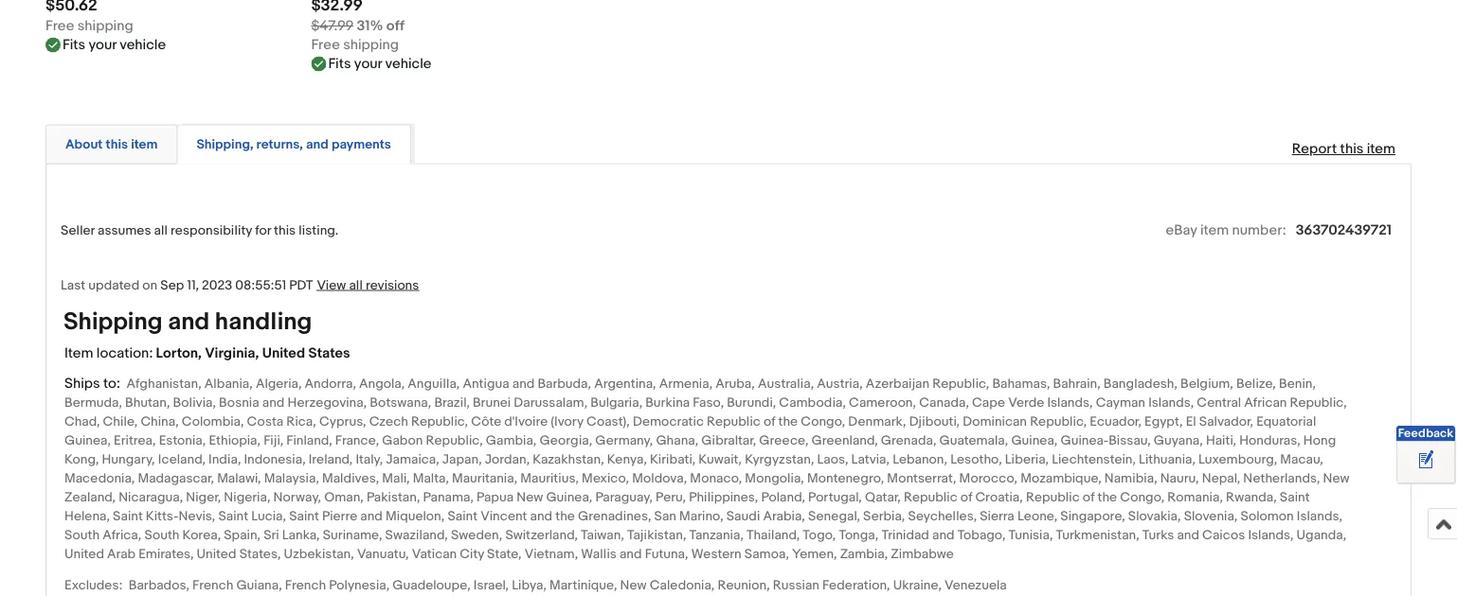 Task type: vqa. For each thing, say whether or not it's contained in the screenshot.
+
no



Task type: describe. For each thing, give the bounding box(es) containing it.
arabia,
[[763, 509, 805, 525]]

germany,
[[595, 433, 653, 449]]

saint up africa,
[[113, 509, 143, 525]]

1 french from the left
[[192, 578, 233, 594]]

0 vertical spatial congo,
[[801, 414, 845, 430]]

revisions
[[366, 277, 419, 293]]

1 horizontal spatial guinea,
[[546, 490, 592, 506]]

(ivory
[[551, 414, 583, 430]]

afghanistan, albania, algeria, andorra, angola, anguilla, antigua and barbuda, argentina, armenia, aruba, australia, austria, azerbaijan republic, bahamas, bahrain, bangladesh, belgium, belize, benin, bermuda, bhutan, bolivia, bosnia and herzegovina, botswana, brazil, brunei darussalam, bulgaria, burkina faso, burundi, cambodia, cameroon, canada, cape verde islands, cayman islands, central african republic, chad, chile, china, colombia, costa rica, cyprus, czech republic, côte d'ivoire (ivory coast), democratic republic of the congo, denmark, djibouti, dominican republic, ecuador, egypt, el salvador, equatorial guinea, eritrea, estonia, ethiopia, fiji, finland, france, gabon republic, gambia, georgia, germany, ghana, gibraltar, greece, greenland, grenada, guatemala, guinea, guinea-bissau, guyana, haiti, honduras, hong kong, hungary, iceland, india, indonesia, ireland, italy, jamaica, japan, jordan, kazakhstan, kenya, kiribati, kuwait, kyrgyzstan, laos, latvia, lebanon, lesotho, liberia, liechtenstein, lithuania, luxembourg, macau, macedonia, madagascar, malawi, malaysia, maldives, mali, malta, mauritania, mauritius, mexico, moldova, monaco, mongolia, montenegro, montserrat, morocco, mozambique, namibia, nauru, nepal, netherlands, new zealand, nicaragua, niger, nigeria, norway, oman, pakistan, panama, papua new guinea, paraguay, peru, philippines, poland, portugal, qatar, republic of croatia, republic of the congo, romania, rwanda, saint helena, saint kitts-nevis, saint lucia, saint pierre and miquelon, saint vincent and the grenadines, san marino, saudi arabia, senegal, serbia, seychelles, sierra leone, singapore, slovakia, slovenia, solomon islands, south africa, south korea, spain, sri lanka, suriname, swaziland, sweden, switzerland, taiwan, tajikistan, tanzania, thailand, togo, tonga, trinidad and tobago, tunisia, turkmenistan, turks and caicos islands, uganda, united arab emirates, united states, uzbekistan, vanuatu, vatican city state, vietnam, wallis and futuna, western samoa, yemen, zambia, zimbabwe
[[64, 376, 1350, 563]]

1 horizontal spatial of
[[961, 490, 972, 506]]

gibraltar,
[[701, 433, 756, 449]]

israel,
[[474, 578, 509, 594]]

$47.99 31% off free shipping
[[311, 18, 405, 54]]

panama,
[[423, 490, 474, 506]]

responsibility
[[171, 223, 252, 239]]

bolivia,
[[173, 395, 216, 411]]

belgium,
[[1181, 376, 1233, 392]]

vehicle for fits your vehicle text box
[[120, 37, 166, 54]]

lesotho,
[[950, 452, 1002, 468]]

and up lorton,
[[168, 307, 210, 337]]

report this item
[[1292, 141, 1396, 158]]

lebanon,
[[893, 452, 947, 468]]

cyprus,
[[319, 414, 366, 430]]

saint up 'spain,'
[[218, 509, 248, 525]]

eritrea,
[[114, 433, 156, 449]]

Fits your vehicle text field
[[63, 36, 166, 55]]

0 horizontal spatial the
[[555, 509, 575, 525]]

view all revisions link
[[313, 276, 419, 293]]

republic, up guinea-
[[1030, 414, 1087, 430]]

1 horizontal spatial united
[[197, 547, 236, 563]]

your for fits your vehicle text field in the top left of the page
[[354, 56, 382, 73]]

report this item link
[[1283, 131, 1405, 167]]

argentina,
[[594, 376, 656, 392]]

colombia,
[[182, 414, 244, 430]]

2 horizontal spatial united
[[262, 345, 305, 362]]

republic, down benin,
[[1290, 395, 1347, 411]]

monaco,
[[690, 471, 742, 487]]

2 horizontal spatial the
[[1098, 490, 1117, 506]]

number:
[[1232, 222, 1286, 239]]

czech
[[369, 414, 408, 430]]

free inside text box
[[45, 18, 74, 35]]

saint up lanka,
[[289, 509, 319, 525]]

and up the suriname,
[[360, 509, 383, 525]]

1 horizontal spatial the
[[778, 414, 798, 430]]

herzegovina,
[[287, 395, 367, 411]]

for
[[255, 223, 271, 239]]

laos,
[[817, 452, 848, 468]]

moldova,
[[632, 471, 687, 487]]

1 south from the left
[[64, 528, 100, 544]]

portugal,
[[808, 490, 862, 506]]

morocco,
[[959, 471, 1018, 487]]

listing.
[[299, 223, 339, 239]]

armenia,
[[659, 376, 713, 392]]

egypt,
[[1145, 414, 1183, 430]]

salvador,
[[1199, 414, 1254, 430]]

japan,
[[442, 452, 482, 468]]

san
[[654, 509, 676, 525]]

mozambique,
[[1021, 471, 1102, 487]]

your for fits your vehicle text box
[[89, 37, 116, 54]]

0 vertical spatial all
[[154, 223, 168, 239]]

off
[[386, 18, 405, 35]]

el
[[1186, 414, 1196, 430]]

1 horizontal spatial republic
[[904, 490, 958, 506]]

australia,
[[758, 376, 814, 392]]

$47.99
[[311, 18, 353, 35]]

last
[[61, 277, 85, 293]]

mauritania,
[[452, 471, 517, 487]]

cayman
[[1096, 395, 1145, 411]]

andorra,
[[305, 376, 356, 392]]

2 vertical spatial new
[[620, 578, 647, 594]]

Free shipping text field
[[45, 17, 133, 36]]

1 horizontal spatial item
[[1200, 222, 1229, 239]]

croatia,
[[975, 490, 1023, 506]]

islands, down solomon
[[1248, 528, 1294, 544]]

2 french from the left
[[285, 578, 326, 594]]

russian
[[773, 578, 820, 594]]

helena,
[[64, 509, 110, 525]]

saint up sweden,
[[448, 509, 478, 525]]

item for report this item
[[1367, 141, 1396, 158]]

liberia,
[[1005, 452, 1049, 468]]

about this item button
[[65, 136, 158, 154]]

ebay
[[1166, 222, 1197, 239]]

greece,
[[759, 433, 809, 449]]

fits for fits your vehicle text field in the top left of the page
[[328, 56, 351, 73]]

lorton,
[[156, 345, 202, 362]]

brunei
[[473, 395, 511, 411]]

vanuatu,
[[357, 547, 409, 563]]

report
[[1292, 141, 1337, 158]]

zimbabwe
[[891, 547, 954, 563]]

bosnia
[[219, 395, 259, 411]]

fits your vehicle for fits your vehicle text field in the top left of the page
[[328, 56, 432, 73]]

barbuda,
[[538, 376, 591, 392]]

ebay item number: 363702439721
[[1166, 222, 1392, 239]]

kiribati,
[[650, 452, 696, 468]]

free shipping
[[45, 18, 133, 35]]

1 vertical spatial all
[[349, 277, 363, 293]]

ethiopia,
[[209, 433, 261, 449]]

islands, up uganda,
[[1297, 509, 1342, 525]]

0 horizontal spatial united
[[64, 547, 104, 563]]

2 horizontal spatial republic
[[1026, 490, 1080, 506]]

tab list containing about this item
[[45, 121, 1412, 165]]

iceland,
[[158, 452, 206, 468]]

free inside $47.99 31% off free shipping
[[311, 37, 340, 54]]

suriname,
[[323, 528, 382, 544]]

Fits your vehicle text field
[[328, 55, 432, 74]]

poland,
[[761, 490, 805, 506]]

polynesia,
[[329, 578, 390, 594]]

malaysia,
[[264, 471, 319, 487]]

states
[[308, 345, 350, 362]]

afghanistan,
[[126, 376, 201, 392]]

maldives,
[[322, 471, 379, 487]]

aruba,
[[716, 376, 755, 392]]

africa,
[[103, 528, 141, 544]]

and down slovenia,
[[1177, 528, 1199, 544]]

chile,
[[103, 414, 138, 430]]

to:
[[103, 375, 120, 392]]

hong
[[1304, 433, 1336, 449]]

bangladesh,
[[1104, 376, 1178, 392]]

fits for fits your vehicle text box
[[63, 37, 85, 54]]

serbia,
[[863, 509, 905, 525]]

bermuda,
[[64, 395, 122, 411]]

states,
[[239, 547, 281, 563]]

barbados,
[[129, 578, 189, 594]]

jordan,
[[485, 452, 530, 468]]



Task type: locate. For each thing, give the bounding box(es) containing it.
islands, down bahrain,
[[1047, 395, 1093, 411]]

0 horizontal spatial republic
[[707, 414, 761, 430]]

new down futuna,
[[620, 578, 647, 594]]

the up switzerland,
[[555, 509, 575, 525]]

2 horizontal spatial item
[[1367, 141, 1396, 158]]

republic, up japan,
[[426, 433, 483, 449]]

republic, down brazil,
[[411, 414, 468, 430]]

this right about
[[106, 137, 128, 153]]

côte
[[471, 414, 501, 430]]

and right wallis
[[620, 547, 642, 563]]

0 horizontal spatial free
[[45, 18, 74, 35]]

2023
[[202, 277, 232, 293]]

0 horizontal spatial your
[[89, 37, 116, 54]]

united down korea,
[[197, 547, 236, 563]]

nigeria,
[[224, 490, 270, 506]]

spain,
[[224, 528, 261, 544]]

shipping up fits your vehicle text box
[[77, 18, 133, 35]]

guinea, down the mauritius,
[[546, 490, 592, 506]]

2 horizontal spatial this
[[1340, 141, 1364, 158]]

antigua
[[463, 376, 509, 392]]

0 horizontal spatial shipping
[[77, 18, 133, 35]]

greenland,
[[812, 433, 878, 449]]

south down kitts-
[[144, 528, 180, 544]]

islands,
[[1047, 395, 1093, 411], [1148, 395, 1194, 411], [1297, 509, 1342, 525], [1248, 528, 1294, 544]]

vehicle down off
[[385, 56, 432, 73]]

shipping inside $47.99 31% off free shipping
[[343, 37, 399, 54]]

darussalam,
[[514, 395, 588, 411]]

ireland,
[[309, 452, 353, 468]]

of down morocco,
[[961, 490, 972, 506]]

0 vertical spatial the
[[778, 414, 798, 430]]

french left guiana,
[[192, 578, 233, 594]]

kitts-
[[146, 509, 179, 525]]

0 vertical spatial shipping
[[77, 18, 133, 35]]

lanka,
[[282, 528, 320, 544]]

this inside button
[[106, 137, 128, 153]]

malta,
[[413, 471, 449, 487]]

hungary,
[[102, 452, 155, 468]]

1 vertical spatial new
[[516, 490, 543, 506]]

excludes: barbados, french guiana, french polynesia, guadeloupe, israel, libya, martinique, new caledonia, reunion, russian federation, ukraine, venezuela
[[64, 578, 1007, 594]]

2 horizontal spatial guinea,
[[1011, 433, 1058, 449]]

kenya,
[[607, 452, 647, 468]]

western
[[691, 547, 742, 563]]

Free shipping text field
[[311, 36, 399, 55]]

free
[[45, 18, 74, 35], [311, 37, 340, 54]]

0 horizontal spatial this
[[106, 137, 128, 153]]

shipping inside free shipping text box
[[77, 18, 133, 35]]

this
[[106, 137, 128, 153], [1340, 141, 1364, 158], [274, 223, 296, 239]]

new down the mauritius,
[[516, 490, 543, 506]]

islands, up egypt,
[[1148, 395, 1194, 411]]

1 vertical spatial the
[[1098, 490, 1117, 506]]

returns,
[[256, 137, 303, 153]]

leone,
[[1017, 509, 1058, 525]]

2 south from the left
[[144, 528, 180, 544]]

None text field
[[45, 0, 97, 15], [311, 0, 363, 15], [45, 0, 97, 15], [311, 0, 363, 15]]

and up darussalam,
[[512, 376, 535, 392]]

1 vertical spatial fits your vehicle
[[328, 56, 432, 73]]

netherlands,
[[1243, 471, 1320, 487]]

switzerland,
[[505, 528, 578, 544]]

sierra
[[980, 509, 1014, 525]]

ghana,
[[656, 433, 698, 449]]

1 horizontal spatial your
[[354, 56, 382, 73]]

1 horizontal spatial all
[[349, 277, 363, 293]]

uzbekistan,
[[284, 547, 354, 563]]

this right report
[[1340, 141, 1364, 158]]

last updated on sep 11, 2023 08:55:51 pdt view all revisions
[[61, 277, 419, 293]]

new down macau,
[[1323, 471, 1350, 487]]

mauritius,
[[520, 471, 579, 487]]

estonia,
[[159, 433, 206, 449]]

vehicle for fits your vehicle text field in the top left of the page
[[385, 56, 432, 73]]

republic down mozambique,
[[1026, 490, 1080, 506]]

item right report
[[1367, 141, 1396, 158]]

0 horizontal spatial congo,
[[801, 414, 845, 430]]

1 vertical spatial your
[[354, 56, 382, 73]]

georgia,
[[540, 433, 592, 449]]

on
[[142, 277, 157, 293]]

and inside shipping, returns, and payments button
[[306, 137, 329, 153]]

samoa,
[[745, 547, 789, 563]]

item right ebay
[[1200, 222, 1229, 239]]

vehicle down free shipping
[[120, 37, 166, 54]]

fits your vehicle down free shipping text field
[[328, 56, 432, 73]]

djibouti,
[[909, 414, 960, 430]]

brazil,
[[434, 395, 470, 411]]

your down free shipping text field
[[354, 56, 382, 73]]

liechtenstein,
[[1052, 452, 1136, 468]]

0 horizontal spatial fits
[[63, 37, 85, 54]]

anguilla,
[[408, 376, 460, 392]]

arab
[[107, 547, 136, 563]]

free down $47.99
[[311, 37, 340, 54]]

seller
[[61, 223, 95, 239]]

this right for
[[274, 223, 296, 239]]

1 horizontal spatial congo,
[[1120, 490, 1165, 506]]

azerbaijan
[[866, 376, 930, 392]]

of up singapore,
[[1083, 490, 1095, 506]]

0 horizontal spatial guinea,
[[64, 433, 111, 449]]

and right returns,
[[306, 137, 329, 153]]

fits inside text box
[[63, 37, 85, 54]]

0 horizontal spatial fits your vehicle
[[63, 37, 166, 54]]

french down uzbekistan,
[[285, 578, 326, 594]]

rwanda,
[[1226, 490, 1277, 506]]

0 vertical spatial your
[[89, 37, 116, 54]]

about
[[65, 137, 103, 153]]

your down free shipping
[[89, 37, 116, 54]]

ships
[[64, 375, 100, 392]]

united up algeria,
[[262, 345, 305, 362]]

0 vertical spatial free
[[45, 18, 74, 35]]

2 horizontal spatial of
[[1083, 490, 1095, 506]]

canada,
[[919, 395, 969, 411]]

0 horizontal spatial vehicle
[[120, 37, 166, 54]]

finland,
[[286, 433, 332, 449]]

emirates,
[[138, 547, 194, 563]]

malawi,
[[217, 471, 261, 487]]

papua
[[477, 490, 514, 506]]

previous price $47.99 31% off text field
[[311, 17, 405, 36]]

tobago,
[[958, 528, 1006, 544]]

item right about
[[131, 137, 158, 153]]

vehicle inside text box
[[120, 37, 166, 54]]

saint down netherlands, on the bottom right of page
[[1280, 490, 1310, 506]]

shipping down 31%
[[343, 37, 399, 54]]

fits inside text field
[[328, 56, 351, 73]]

1 vertical spatial fits
[[328, 56, 351, 73]]

pakistan,
[[367, 490, 420, 506]]

and up switzerland,
[[530, 509, 552, 525]]

all right assumes
[[154, 223, 168, 239]]

0 vertical spatial fits your vehicle
[[63, 37, 166, 54]]

kyrgyzstan,
[[745, 452, 814, 468]]

all
[[154, 223, 168, 239], [349, 277, 363, 293]]

trinidad
[[881, 528, 929, 544]]

this for report
[[1340, 141, 1364, 158]]

1 horizontal spatial french
[[285, 578, 326, 594]]

bissau,
[[1109, 433, 1151, 449]]

faso,
[[693, 395, 724, 411]]

lucia,
[[251, 509, 286, 525]]

lithuania,
[[1139, 452, 1196, 468]]

indonesia,
[[244, 452, 306, 468]]

1 horizontal spatial fits
[[328, 56, 351, 73]]

the up singapore,
[[1098, 490, 1117, 506]]

botswana,
[[370, 395, 431, 411]]

guinea, down the chad,
[[64, 433, 111, 449]]

view
[[317, 277, 346, 293]]

uganda,
[[1297, 528, 1347, 544]]

and down algeria,
[[262, 395, 285, 411]]

1 horizontal spatial new
[[620, 578, 647, 594]]

all right "view" in the left of the page
[[349, 277, 363, 293]]

1 horizontal spatial shipping
[[343, 37, 399, 54]]

0 horizontal spatial south
[[64, 528, 100, 544]]

guatemala,
[[939, 433, 1008, 449]]

city
[[460, 547, 484, 563]]

2 vertical spatial the
[[555, 509, 575, 525]]

montenegro,
[[807, 471, 884, 487]]

congo, down cambodia,
[[801, 414, 845, 430]]

0 horizontal spatial of
[[764, 414, 775, 430]]

mongolia,
[[745, 471, 804, 487]]

of up greece,
[[764, 414, 775, 430]]

1 vertical spatial congo,
[[1120, 490, 1165, 506]]

united up excludes:
[[64, 547, 104, 563]]

virginia,
[[205, 345, 259, 362]]

congo, down namibia,
[[1120, 490, 1165, 506]]

verde
[[1008, 395, 1044, 411]]

sri
[[264, 528, 279, 544]]

fits your vehicle down free shipping
[[63, 37, 166, 54]]

1 horizontal spatial south
[[144, 528, 180, 544]]

2 horizontal spatial new
[[1323, 471, 1350, 487]]

qatar,
[[865, 490, 901, 506]]

0 horizontal spatial all
[[154, 223, 168, 239]]

0 vertical spatial fits
[[63, 37, 85, 54]]

south down helena,
[[64, 528, 100, 544]]

gabon
[[382, 433, 423, 449]]

the up greece,
[[778, 414, 798, 430]]

fits down free shipping text field
[[328, 56, 351, 73]]

1 horizontal spatial fits your vehicle
[[328, 56, 432, 73]]

11,
[[187, 277, 199, 293]]

republic up gibraltar,
[[707, 414, 761, 430]]

new
[[1323, 471, 1350, 487], [516, 490, 543, 506], [620, 578, 647, 594]]

your inside fits your vehicle text field
[[354, 56, 382, 73]]

seychelles,
[[908, 509, 977, 525]]

0 vertical spatial new
[[1323, 471, 1350, 487]]

item inside button
[[131, 137, 158, 153]]

vehicle inside text field
[[385, 56, 432, 73]]

madagascar,
[[138, 471, 214, 487]]

tab list
[[45, 121, 1412, 165]]

0 horizontal spatial french
[[192, 578, 233, 594]]

this for about
[[106, 137, 128, 153]]

tanzania,
[[689, 528, 744, 544]]

0 vertical spatial vehicle
[[120, 37, 166, 54]]

1 vertical spatial vehicle
[[385, 56, 432, 73]]

item for about this item
[[131, 137, 158, 153]]

namibia,
[[1105, 471, 1157, 487]]

free up fits your vehicle text box
[[45, 18, 74, 35]]

guinea, up liberia,
[[1011, 433, 1058, 449]]

fits your vehicle for fits your vehicle text box
[[63, 37, 166, 54]]

and down seychelles,
[[932, 528, 955, 544]]

republic, up canada,
[[933, 376, 989, 392]]

nevis,
[[179, 509, 215, 525]]

your inside fits your vehicle text box
[[89, 37, 116, 54]]

philippines,
[[689, 490, 758, 506]]

burundi,
[[727, 395, 776, 411]]

guiana,
[[236, 578, 282, 594]]

montserrat,
[[887, 471, 956, 487]]

1 vertical spatial shipping
[[343, 37, 399, 54]]

1 horizontal spatial free
[[311, 37, 340, 54]]

d'ivoire
[[504, 414, 548, 430]]

bahamas,
[[992, 376, 1050, 392]]

0 horizontal spatial new
[[516, 490, 543, 506]]

1 horizontal spatial this
[[274, 223, 296, 239]]

1 horizontal spatial vehicle
[[385, 56, 432, 73]]

oman,
[[324, 490, 364, 506]]

vatican
[[412, 547, 457, 563]]

kong,
[[64, 452, 99, 468]]

location:
[[97, 345, 153, 362]]

jamaica,
[[386, 452, 439, 468]]

0 horizontal spatial item
[[131, 137, 158, 153]]

china,
[[141, 414, 179, 430]]

republic down montserrat,
[[904, 490, 958, 506]]

1 vertical spatial free
[[311, 37, 340, 54]]

taiwan,
[[581, 528, 624, 544]]

fits down free shipping text box on the top left of the page
[[63, 37, 85, 54]]



